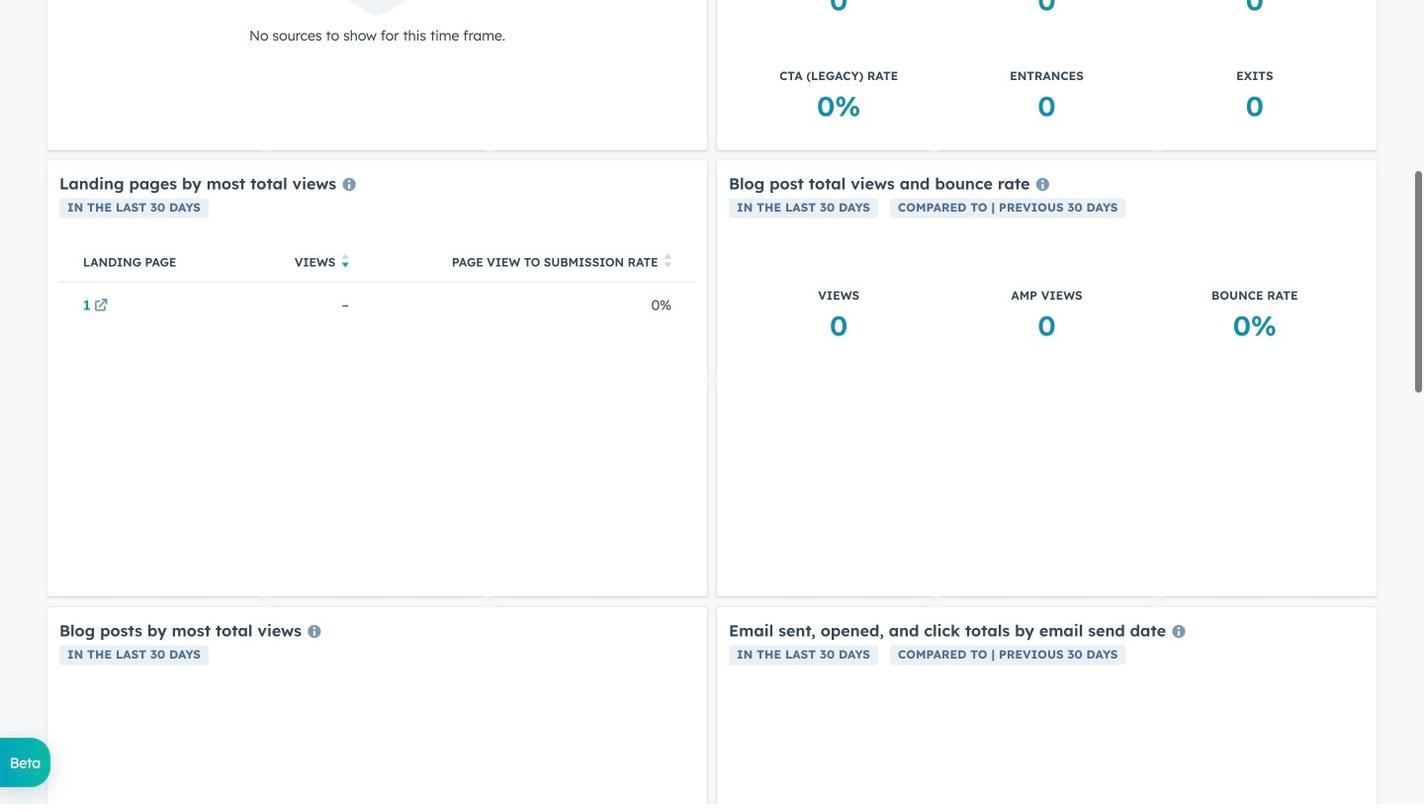 Task type: vqa. For each thing, say whether or not it's contained in the screenshot.
Link opens in a new window image
yes



Task type: locate. For each thing, give the bounding box(es) containing it.
email sent, opened, and click totals by email send date element
[[717, 607, 1377, 804]]

descending sort. press to sort ascending. element
[[342, 253, 349, 270]]

blog post total views and bounce rate element
[[717, 160, 1377, 596]]

press to sort. image
[[664, 253, 672, 267]]

link opens in a new window image
[[94, 300, 108, 314], [94, 300, 108, 314]]



Task type: describe. For each thing, give the bounding box(es) containing it.
descending sort. press to sort ascending. image
[[342, 253, 349, 267]]

blog posts by most total views element
[[47, 607, 707, 804]]

press to sort. element
[[664, 253, 672, 270]]

landing pages by most total views element
[[47, 160, 707, 596]]



